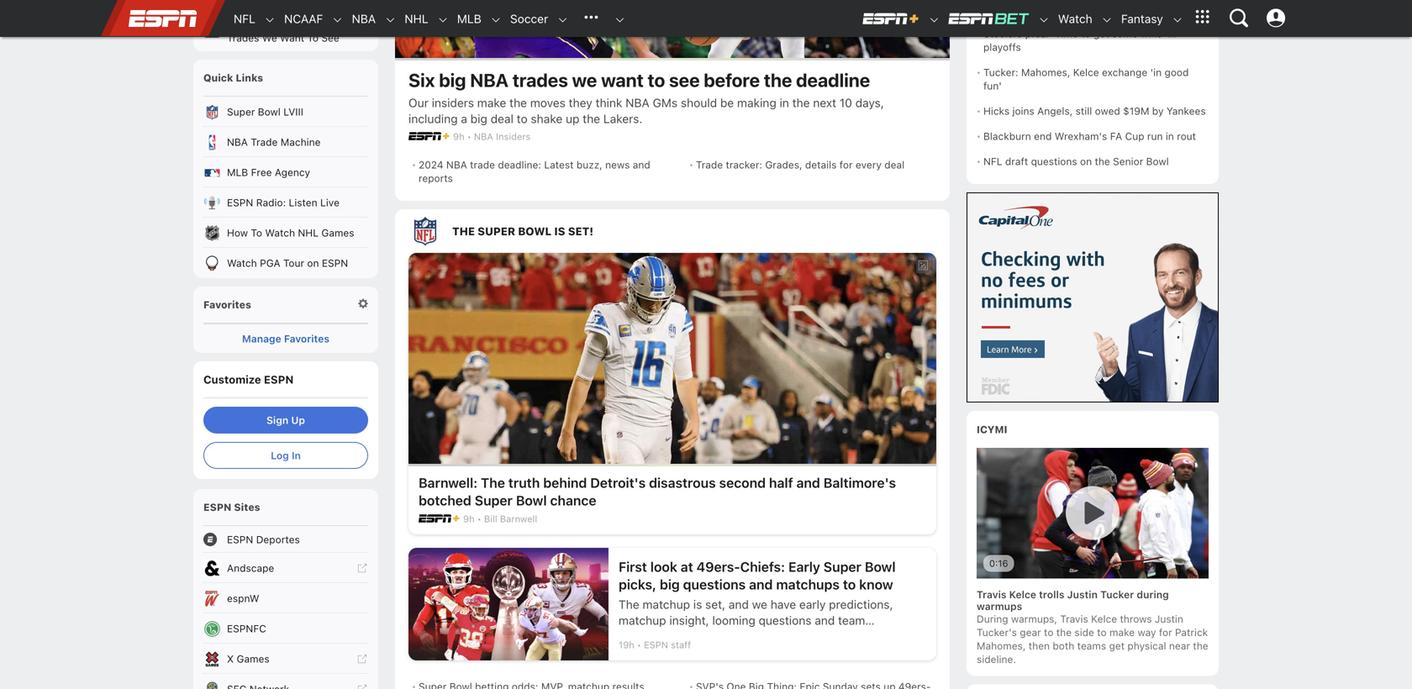 Task type: vqa. For each thing, say whether or not it's contained in the screenshot.
'yards' to the middle
no



Task type: describe. For each thing, give the bounding box(es) containing it.
quick links
[[204, 72, 263, 84]]

baltimore's
[[824, 475, 897, 491]]

be inside six big nba trades we want to see before the deadline our insiders make the moves they think nba gms should be making in the next 10 days, including a big deal to shake up the lakers.
[[721, 96, 734, 110]]

insight,
[[670, 614, 709, 628]]

bill
[[484, 514, 498, 525]]

side
[[1075, 627, 1095, 638]]

customize
[[204, 373, 261, 386]]

1 vertical spatial by
[[1153, 105, 1164, 117]]

machine
[[281, 136, 321, 148]]

insiders
[[432, 96, 474, 110]]

how to watch nhl games
[[227, 227, 355, 239]]

picks,
[[619, 577, 657, 593]]

1 horizontal spatial big
[[471, 112, 488, 126]]

gms
[[653, 96, 678, 110]]

get inside steelers prez: 'time to get some wins' in playoffs
[[1094, 28, 1110, 40]]

tucker:
[[984, 66, 1019, 78]]

both
[[1053, 640, 1075, 652]]

want
[[601, 69, 644, 91]]

mlb for mlb free agency
[[227, 167, 248, 178]]

live
[[320, 197, 340, 209]]

the up the "both"
[[1057, 627, 1072, 638]]

nba link
[[344, 1, 376, 37]]

the inside first look at 49ers-chiefs: early super bowl picks, big questions and matchups to know the matchup is set, and we have early predictions, matchup insight, looming questions and team breakdowns.
[[619, 598, 640, 612]]

griner's no. 42 jersey to be retired by baylor link
[[984, 0, 1209, 21]]

barnwell: the truth behind detroit's disastrous second half and baltimore's botched super bowl chance
[[419, 475, 897, 509]]

radio:
[[256, 197, 286, 209]]

0 horizontal spatial justin
[[1068, 589, 1098, 601]]

we inside first look at 49ers-chiefs: early super bowl picks, big questions and matchups to know the matchup is set, and we have early predictions, matchup insight, looming questions and team breakdowns.
[[752, 598, 768, 612]]

on for tour
[[307, 257, 319, 269]]

'in
[[1151, 66, 1162, 78]]

deportes
[[256, 534, 300, 546]]

deadline:
[[281, 19, 325, 30]]

run
[[1148, 130, 1163, 142]]

yankees
[[1167, 105, 1206, 117]]

staff
[[671, 640, 691, 651]]

1 horizontal spatial questions
[[759, 614, 812, 628]]

big inside first look at 49ers-chiefs: early super bowl picks, big questions and matchups to know the matchup is set, and we have early predictions, matchup insight, looming questions and team breakdowns.
[[660, 577, 680, 593]]

is
[[555, 225, 566, 238]]

customize espn
[[204, 373, 294, 386]]

0 horizontal spatial nhl
[[298, 227, 319, 239]]

2 horizontal spatial questions
[[1031, 156, 1078, 167]]

nba trade machine link
[[193, 127, 378, 157]]

see
[[669, 69, 700, 91]]

trade for machine
[[251, 136, 278, 148]]

some
[[1112, 28, 1138, 40]]

watch for watch pga tour on espn
[[227, 257, 257, 269]]

espn right tour
[[322, 257, 348, 269]]

1 horizontal spatial justin
[[1155, 613, 1184, 625]]

in inside steelers prez: 'time to get some wins' in playoffs
[[1168, 28, 1177, 40]]

throws
[[1120, 613, 1152, 625]]

super bowl lviii
[[227, 106, 304, 118]]

'time
[[1052, 28, 1079, 40]]

nba trade machine
[[227, 136, 321, 148]]

1 vertical spatial to
[[251, 227, 262, 239]]

watch pga tour on espn
[[227, 257, 348, 269]]

nba up lakers.
[[626, 96, 650, 110]]

espnw
[[227, 593, 259, 605]]

free
[[251, 167, 272, 178]]

should
[[681, 96, 717, 110]]

trades
[[227, 32, 259, 44]]

make inside travis kelce trolls justin tucker during warmups during warmups, travis kelce throws justin tucker's gear to the side to make way for patrick mahomes, then both teams get physical near the sideline.
[[1110, 627, 1135, 638]]

agency
[[275, 167, 310, 178]]

games inside "link"
[[237, 653, 270, 665]]

1 vertical spatial deal
[[885, 159, 905, 171]]

0 vertical spatial by
[[1152, 3, 1163, 14]]

1 horizontal spatial favorites
[[284, 333, 330, 345]]

links
[[236, 72, 263, 84]]

to inside first look at 49ers-chiefs: early super bowl picks, big questions and matchups to know the matchup is set, and we have early predictions, matchup insight, looming questions and team breakdowns.
[[843, 577, 856, 593]]

tour
[[283, 257, 304, 269]]

espn radio: listen live
[[227, 197, 340, 209]]

bowl down run
[[1147, 156, 1169, 167]]

matchups
[[777, 577, 840, 593]]

owed
[[1095, 105, 1121, 117]]

mahomes, inside travis kelce trolls justin tucker during warmups during warmups, travis kelce throws justin tucker's gear to the side to make way for patrick mahomes, then both teams get physical near the sideline.
[[977, 640, 1026, 652]]

trade for deadline:
[[251, 19, 278, 30]]

2 vertical spatial kelce
[[1092, 613, 1118, 625]]

x games
[[227, 653, 270, 665]]

trades
[[513, 69, 568, 91]]

travis kelce trolls justin tucker during warmups link
[[977, 589, 1169, 612]]

1 horizontal spatial be
[[1103, 3, 1115, 14]]

sites
[[234, 502, 260, 513]]

espnw link
[[193, 584, 378, 614]]

set,
[[706, 598, 726, 612]]

teams
[[1078, 640, 1107, 652]]

nba inside the 2024 nba trade deadline: latest buzz, news and reports
[[446, 159, 467, 171]]

travis kelce trolls justin tucker during warmups during warmups, travis kelce throws justin tucker's gear to the side to make way for patrick mahomes, then both teams get physical near the sideline.
[[977, 589, 1209, 665]]

moves
[[530, 96, 566, 110]]

playoffs
[[984, 41, 1022, 53]]

at
[[681, 559, 694, 575]]

espn for espn sites
[[204, 502, 232, 513]]

pga
[[260, 257, 281, 269]]

to up teams
[[1098, 627, 1107, 638]]

1 vertical spatial watch
[[265, 227, 295, 239]]

want
[[280, 32, 304, 44]]

news
[[606, 159, 630, 171]]

super inside first look at 49ers-chiefs: early super bowl picks, big questions and matchups to know the matchup is set, and we have early predictions, matchup insight, looming questions and team breakdowns.
[[824, 559, 862, 575]]

1 vertical spatial kelce
[[1010, 589, 1037, 601]]

super
[[478, 225, 516, 238]]

near
[[1170, 640, 1191, 652]]

trade tracker: grades, details for every deal
[[696, 159, 905, 171]]

blackburn
[[984, 130, 1032, 142]]

bowl inside first look at 49ers-chiefs: early super bowl picks, big questions and matchups to know the matchup is set, and we have early predictions, matchup insight, looming questions and team breakdowns.
[[865, 559, 896, 575]]

watch link
[[1050, 1, 1093, 37]]

and down early
[[815, 614, 835, 628]]

0 vertical spatial nhl
[[405, 12, 429, 26]]

10
[[840, 96, 853, 110]]

early
[[800, 598, 826, 612]]

2 vertical spatial trade
[[696, 159, 723, 171]]

joins
[[1013, 105, 1035, 117]]

manage favorites
[[242, 333, 330, 345]]

six big nba trades we want to see before the deadline our insiders make the moves they think nba gms should be making in the next 10 days, including a big deal to shake up the lakers.
[[409, 69, 884, 126]]

and inside the 2024 nba trade deadline: latest buzz, news and reports
[[633, 159, 651, 171]]

chiefs:
[[741, 559, 785, 575]]

in
[[292, 450, 301, 462]]

griner's
[[984, 3, 1021, 14]]

deadline
[[796, 69, 870, 91]]

truth
[[509, 475, 540, 491]]

then
[[1029, 640, 1050, 652]]

tucker: mahomes, kelce exchange 'in good fun'
[[984, 66, 1189, 92]]

trade tracker: grades, details for every deal link
[[696, 152, 933, 177]]

nba left nhl link on the top of the page
[[352, 12, 376, 26]]

during
[[1137, 589, 1169, 601]]

behind
[[543, 475, 587, 491]]

andscape
[[227, 563, 274, 574]]

fun'
[[984, 80, 1002, 92]]

see
[[322, 32, 339, 44]]

and inside barnwell: the truth behind detroit's disastrous second half and baltimore's botched super bowl chance
[[797, 475, 821, 491]]

espn for espn deportes
[[227, 534, 253, 546]]



Task type: locate. For each thing, give the bounding box(es) containing it.
we left have
[[752, 598, 768, 612]]

mlb for mlb
[[457, 12, 482, 26]]

way
[[1138, 627, 1157, 638]]

rout
[[1177, 130, 1197, 142]]

be left retired
[[1103, 3, 1115, 14]]

six up see
[[328, 19, 342, 30]]

1 vertical spatial in
[[780, 96, 790, 110]]

super down quick links
[[227, 106, 255, 118]]

to right jersey
[[1090, 3, 1100, 14]]

blackburn end wrexham's fa cup run in rout link
[[984, 124, 1209, 149]]

1 vertical spatial the
[[619, 598, 640, 612]]

steelers
[[984, 28, 1023, 40]]

1 vertical spatial nfl
[[984, 156, 1003, 167]]

the up making
[[764, 69, 792, 91]]

0 vertical spatial be
[[1103, 3, 1115, 14]]

0 horizontal spatial super
[[227, 106, 255, 118]]

on down blackburn end wrexham's fa cup run in rout
[[1081, 156, 1092, 167]]

2 horizontal spatial super
[[824, 559, 862, 575]]

to right how
[[251, 227, 262, 239]]

listen
[[289, 197, 318, 209]]

icymi
[[977, 424, 1008, 436]]

watch up 'time
[[1059, 12, 1093, 26]]

nhl
[[405, 12, 429, 26], [298, 227, 319, 239]]

1 vertical spatial mlb
[[227, 167, 248, 178]]

favorites
[[204, 299, 251, 311], [284, 333, 330, 345]]

0 vertical spatial games
[[322, 227, 355, 239]]

espn for espn staff
[[644, 640, 669, 651]]

0 vertical spatial justin
[[1068, 589, 1098, 601]]

we inside six big nba trades we want to see before the deadline our insiders make the moves they think nba gms should be making in the next 10 days, including a big deal to shake up the lakers.
[[572, 69, 597, 91]]

wins'
[[1141, 28, 1166, 40]]

mahomes,
[[1022, 66, 1071, 78], [977, 640, 1026, 652]]

senior
[[1113, 156, 1144, 167]]

deal
[[491, 112, 514, 126], [885, 159, 905, 171]]

1 horizontal spatial super
[[475, 493, 513, 509]]

to down deadline:
[[307, 32, 319, 44]]

steelers prez: 'time to get some wins' in playoffs link
[[984, 21, 1209, 60]]

1 vertical spatial get
[[1110, 640, 1125, 652]]

six up our
[[409, 69, 435, 91]]

9h for bill barnwell
[[463, 514, 475, 525]]

and right news
[[633, 159, 651, 171]]

justin right trolls
[[1068, 589, 1098, 601]]

six inside nba trade deadline: six big trades we want to see
[[328, 19, 342, 30]]

nba trade deadline: six big trades we want to see
[[227, 19, 360, 44]]

to inside steelers prez: 'time to get some wins' in playoffs
[[1082, 28, 1091, 40]]

big down look
[[660, 577, 680, 593]]

1 horizontal spatial nhl
[[405, 12, 429, 26]]

advertisement element
[[967, 193, 1219, 403]]

the left truth
[[481, 475, 505, 491]]

0 vertical spatial on
[[1081, 156, 1092, 167]]

days,
[[856, 96, 884, 110]]

bowl inside barnwell: the truth behind detroit's disastrous second half and baltimore's botched super bowl chance
[[516, 493, 547, 509]]

deal inside six big nba trades we want to see before the deadline our insiders make the moves they think nba gms should be making in the next 10 days, including a big deal to shake up the lakers.
[[491, 112, 514, 126]]

on for questions
[[1081, 156, 1092, 167]]

1 vertical spatial make
[[1110, 627, 1135, 638]]

espn up sign
[[264, 373, 294, 386]]

nba inside nba trade deadline: six big trades we want to see
[[227, 19, 248, 30]]

1 vertical spatial super
[[475, 493, 513, 509]]

1 vertical spatial trade
[[251, 136, 278, 148]]

0 vertical spatial trade
[[251, 19, 278, 30]]

and down chiefs:
[[749, 577, 773, 593]]

mlb link
[[449, 1, 482, 37]]

in right run
[[1166, 130, 1175, 142]]

cup
[[1126, 130, 1145, 142]]

trade inside nba trade deadline: six big trades we want to see
[[251, 19, 278, 30]]

log in button
[[204, 442, 368, 469]]

latest
[[544, 159, 574, 171]]

is
[[694, 598, 702, 612]]

1 vertical spatial travis
[[1061, 613, 1089, 625]]

a
[[461, 112, 468, 126]]

predictions,
[[829, 598, 894, 612]]

the down patrick
[[1194, 640, 1209, 652]]

the right up
[[583, 112, 601, 126]]

the inside barnwell: the truth behind detroit's disastrous second half and baltimore's botched super bowl chance
[[481, 475, 505, 491]]

kelce up warmups, at the bottom right of page
[[1010, 589, 1037, 601]]

fantasy link
[[1113, 1, 1164, 37]]

1 vertical spatial mahomes,
[[977, 640, 1026, 652]]

super up bill
[[475, 493, 513, 509]]

nba down super bowl lviii
[[227, 136, 248, 148]]

six inside six big nba trades we want to see before the deadline our insiders make the moves they think nba gms should be making in the next 10 days, including a big deal to shake up the lakers.
[[409, 69, 435, 91]]

0 vertical spatial favorites
[[204, 299, 251, 311]]

big right a at left top
[[471, 112, 488, 126]]

shake
[[531, 112, 563, 126]]

the down "picks,"
[[619, 598, 640, 612]]

nba up reports
[[446, 159, 467, 171]]

how to watch nhl games link
[[193, 218, 378, 248]]

kelce inside tucker: mahomes, kelce exchange 'in good fun'
[[1074, 66, 1100, 78]]

fantasy
[[1122, 12, 1164, 26]]

9h down a at left top
[[453, 131, 465, 142]]

1 vertical spatial six
[[409, 69, 435, 91]]

kelce up side
[[1092, 613, 1118, 625]]

1 vertical spatial games
[[237, 653, 270, 665]]

to
[[1090, 3, 1100, 14], [1082, 28, 1091, 40], [648, 69, 665, 91], [517, 112, 528, 126], [843, 577, 856, 593], [1044, 627, 1054, 638], [1098, 627, 1107, 638]]

make up nba insiders
[[477, 96, 507, 110]]

nfl for nfl
[[234, 12, 256, 26]]

the left the next
[[793, 96, 810, 110]]

trade down super bowl lviii
[[251, 136, 278, 148]]

0 vertical spatial to
[[307, 32, 319, 44]]

2 horizontal spatial big
[[660, 577, 680, 593]]

barnwell
[[500, 514, 538, 525]]

grades,
[[766, 159, 803, 171]]

in right wins'
[[1168, 28, 1177, 40]]

espn left sites
[[204, 502, 232, 513]]

0 vertical spatial mahomes,
[[1022, 66, 1071, 78]]

nba up trade
[[474, 131, 494, 142]]

1 horizontal spatial watch
[[265, 227, 295, 239]]

espn up how
[[227, 197, 253, 209]]

ncaaf link
[[276, 1, 323, 37]]

super inside barnwell: the truth behind detroit's disastrous second half and baltimore's botched super bowl chance
[[475, 493, 513, 509]]

x
[[227, 653, 234, 665]]

make inside six big nba trades we want to see before the deadline our insiders make the moves they think nba gms should be making in the next 10 days, including a big deal to shake up the lakers.
[[477, 96, 507, 110]]

0 horizontal spatial travis
[[977, 589, 1007, 601]]

0 vertical spatial travis
[[977, 589, 1007, 601]]

espnfc
[[227, 623, 266, 635]]

1 vertical spatial we
[[752, 598, 768, 612]]

mlb free agency link
[[193, 157, 378, 188]]

by
[[1152, 3, 1163, 14], [1153, 105, 1164, 117]]

games down live
[[322, 227, 355, 239]]

0 horizontal spatial deal
[[491, 112, 514, 126]]

on inside nfl draft questions on the senior bowl link
[[1081, 156, 1092, 167]]

get left some
[[1094, 28, 1110, 40]]

bowl
[[258, 106, 281, 118], [1147, 156, 1169, 167], [516, 493, 547, 509], [865, 559, 896, 575]]

nhl left mlb link
[[405, 12, 429, 26]]

deal right every
[[885, 159, 905, 171]]

9h left bill
[[463, 514, 475, 525]]

kelce down steelers prez: 'time to get some wins' in playoffs
[[1074, 66, 1100, 78]]

espn for espn radio: listen live
[[227, 197, 253, 209]]

half
[[769, 475, 794, 491]]

0 vertical spatial 9h
[[453, 131, 465, 142]]

questions down the end
[[1031, 156, 1078, 167]]

2024
[[419, 159, 444, 171]]

the left senior
[[1095, 156, 1111, 167]]

0 horizontal spatial to
[[251, 227, 262, 239]]

0 horizontal spatial make
[[477, 96, 507, 110]]

9h
[[453, 131, 465, 142], [463, 514, 475, 525]]

0 horizontal spatial questions
[[683, 577, 746, 593]]

0 vertical spatial the
[[481, 475, 505, 491]]

second
[[719, 475, 766, 491]]

griner's no. 42 jersey to be retired by baylor
[[984, 3, 1196, 14]]

1 horizontal spatial deal
[[885, 159, 905, 171]]

buzz,
[[577, 159, 603, 171]]

1 vertical spatial justin
[[1155, 613, 1184, 625]]

patrick
[[1176, 627, 1209, 638]]

0 vertical spatial nfl
[[234, 12, 256, 26]]

and right half
[[797, 475, 821, 491]]

1 horizontal spatial six
[[409, 69, 435, 91]]

exchange
[[1102, 66, 1148, 78]]

big up insiders
[[439, 69, 466, 91]]

font before image
[[204, 533, 220, 547]]

0 vertical spatial big
[[439, 69, 466, 91]]

breakdowns.
[[619, 630, 688, 644]]

9h for nba insiders
[[453, 131, 465, 142]]

and up looming
[[729, 598, 749, 612]]

nfl draft questions on the senior bowl
[[984, 156, 1169, 167]]

the inside nfl draft questions on the senior bowl link
[[1095, 156, 1111, 167]]

make down throws
[[1110, 627, 1135, 638]]

know
[[860, 577, 894, 593]]

0 horizontal spatial on
[[307, 257, 319, 269]]

mahomes, down the prez:
[[1022, 66, 1071, 78]]

0 horizontal spatial the
[[481, 475, 505, 491]]

0 vertical spatial for
[[840, 159, 853, 171]]

nfl left draft
[[984, 156, 1003, 167]]

1 horizontal spatial on
[[1081, 156, 1092, 167]]

travis up side
[[1061, 613, 1089, 625]]

0 vertical spatial in
[[1168, 28, 1177, 40]]

to up gms
[[648, 69, 665, 91]]

mahomes, inside tucker: mahomes, kelce exchange 'in good fun'
[[1022, 66, 1071, 78]]

1 vertical spatial 9h
[[463, 514, 475, 525]]

to right 'time
[[1082, 28, 1091, 40]]

1 vertical spatial questions
[[683, 577, 746, 593]]

watch
[[1059, 12, 1093, 26], [265, 227, 295, 239], [227, 257, 257, 269]]

1 horizontal spatial mlb
[[457, 12, 482, 26]]

0 vertical spatial super
[[227, 106, 255, 118]]

to up predictions,
[[843, 577, 856, 593]]

first
[[619, 559, 647, 575]]

mahomes, down tucker's
[[977, 640, 1026, 652]]

favorites right manage
[[284, 333, 330, 345]]

espn deportes link
[[193, 526, 378, 553]]

trade up we
[[251, 19, 278, 30]]

in inside six big nba trades we want to see before the deadline our insiders make the moves they think nba gms should be making in the next 10 days, including a big deal to shake up the lakers.
[[780, 96, 790, 110]]

looming
[[713, 614, 756, 628]]

be
[[1103, 3, 1115, 14], [721, 96, 734, 110]]

watch down espn radio: listen live
[[265, 227, 295, 239]]

for inside travis kelce trolls justin tucker during warmups during warmups, travis kelce throws justin tucker's gear to the side to make way for patrick mahomes, then both teams get physical near the sideline.
[[1160, 627, 1173, 638]]

get
[[1094, 28, 1110, 40], [1110, 640, 1125, 652]]

steelers prez: 'time to get some wins' in playoffs
[[984, 28, 1177, 53]]

hicks joins angels, still owed $19m by yankees
[[984, 105, 1206, 117]]

1 vertical spatial nhl
[[298, 227, 319, 239]]

we up they
[[572, 69, 597, 91]]

2 vertical spatial big
[[660, 577, 680, 593]]

bowl up know
[[865, 559, 896, 575]]

1 horizontal spatial travis
[[1061, 613, 1089, 625]]

1 vertical spatial favorites
[[284, 333, 330, 345]]

matchup up breakdowns.
[[619, 614, 667, 628]]

0 horizontal spatial games
[[237, 653, 270, 665]]

questions down 49ers-
[[683, 577, 746, 593]]

travis up during
[[977, 589, 1007, 601]]

espn left staff in the bottom of the page
[[644, 640, 669, 651]]

0 horizontal spatial be
[[721, 96, 734, 110]]

how
[[227, 227, 248, 239]]

0 vertical spatial six
[[328, 19, 342, 30]]

nfl for nfl draft questions on the senior bowl
[[984, 156, 1003, 167]]

x games link
[[193, 644, 378, 674]]

bowl left lviii
[[258, 106, 281, 118]]

trolls
[[1040, 589, 1065, 601]]

0 horizontal spatial mlb
[[227, 167, 248, 178]]

42
[[1044, 3, 1056, 14]]

1 horizontal spatial nfl
[[984, 156, 1003, 167]]

0 horizontal spatial watch
[[227, 257, 257, 269]]

justin up way
[[1155, 613, 1184, 625]]

2 vertical spatial super
[[824, 559, 862, 575]]

1 vertical spatial matchup
[[619, 614, 667, 628]]

1 vertical spatial for
[[1160, 627, 1173, 638]]

bowl down truth
[[516, 493, 547, 509]]

for left every
[[840, 159, 853, 171]]

by right '$19m'
[[1153, 105, 1164, 117]]

nfl up the trades
[[234, 12, 256, 26]]

espn right font before icon
[[227, 534, 253, 546]]

super up know
[[824, 559, 862, 575]]

team
[[838, 614, 866, 628]]

2024 nba trade deadline: latest buzz, news and reports
[[419, 159, 651, 184]]

1 horizontal spatial for
[[1160, 627, 1173, 638]]

2 vertical spatial questions
[[759, 614, 812, 628]]

0 vertical spatial watch
[[1059, 12, 1093, 26]]

espnfc link
[[193, 614, 378, 644]]

2 vertical spatial watch
[[227, 257, 257, 269]]

games right x
[[237, 653, 270, 665]]

watch for watch
[[1059, 12, 1093, 26]]

tucker's
[[977, 627, 1017, 638]]

0 horizontal spatial favorites
[[204, 299, 251, 311]]

1 horizontal spatial we
[[752, 598, 768, 612]]

0 vertical spatial we
[[572, 69, 597, 91]]

0 vertical spatial kelce
[[1074, 66, 1100, 78]]

to up the insiders
[[517, 112, 528, 126]]

0 horizontal spatial for
[[840, 159, 853, 171]]

the left moves at top left
[[510, 96, 527, 110]]

andscape link
[[193, 553, 378, 584]]

nhl down listen
[[298, 227, 319, 239]]

mlb left free
[[227, 167, 248, 178]]

during
[[977, 613, 1009, 625]]

trade left tracker:
[[696, 159, 723, 171]]

2 horizontal spatial watch
[[1059, 12, 1093, 26]]

favorites up manage
[[204, 299, 251, 311]]

1 horizontal spatial to
[[307, 32, 319, 44]]

deadline:
[[498, 159, 542, 171]]

mlb left the soccer "link"
[[457, 12, 482, 26]]

0 vertical spatial questions
[[1031, 156, 1078, 167]]

on right tour
[[307, 257, 319, 269]]

super
[[227, 106, 255, 118], [475, 493, 513, 509], [824, 559, 862, 575]]

be down before
[[721, 96, 734, 110]]

for
[[840, 159, 853, 171], [1160, 627, 1173, 638]]

1 horizontal spatial games
[[322, 227, 355, 239]]

0 vertical spatial matchup
[[643, 598, 690, 612]]

justin
[[1068, 589, 1098, 601], [1155, 613, 1184, 625]]

espn staff
[[644, 640, 691, 651]]

nba up insiders
[[470, 69, 509, 91]]

by left the baylor
[[1152, 3, 1163, 14]]

get inside travis kelce trolls justin tucker during warmups during warmups, travis kelce throws justin tucker's gear to the side to make way for patrick mahomes, then both teams get physical near the sideline.
[[1110, 640, 1125, 652]]

0 horizontal spatial we
[[572, 69, 597, 91]]

bill barnwell
[[484, 514, 538, 525]]

questions down have
[[759, 614, 812, 628]]

0 horizontal spatial big
[[439, 69, 466, 91]]

1 horizontal spatial the
[[619, 598, 640, 612]]

1 horizontal spatial make
[[1110, 627, 1135, 638]]

for right way
[[1160, 627, 1173, 638]]

to up the then
[[1044, 627, 1054, 638]]

0 vertical spatial get
[[1094, 28, 1110, 40]]

1 vertical spatial big
[[471, 112, 488, 126]]

blackburn end wrexham's fa cup run in rout
[[984, 130, 1197, 142]]

on inside the watch pga tour on espn link
[[307, 257, 319, 269]]

0 vertical spatial make
[[477, 96, 507, 110]]

0 horizontal spatial nfl
[[234, 12, 256, 26]]

matchup up insight,
[[643, 598, 690, 612]]

nba up the trades
[[227, 19, 248, 30]]

the
[[481, 475, 505, 491], [619, 598, 640, 612]]

in right making
[[780, 96, 790, 110]]

deal up nba insiders
[[491, 112, 514, 126]]

get right teams
[[1110, 640, 1125, 652]]

first look at 49ers-chiefs: early super bowl picks, big questions and matchups to know the matchup is set, and we have early predictions, matchup insight, looming questions and team breakdowns.
[[619, 559, 896, 644]]

2 vertical spatial in
[[1166, 130, 1175, 142]]

1 vertical spatial be
[[721, 96, 734, 110]]

tucker
[[1101, 589, 1135, 601]]

sideline.
[[977, 654, 1017, 665]]

watch left pga
[[227, 257, 257, 269]]

to inside nba trade deadline: six big trades we want to see
[[307, 32, 319, 44]]



